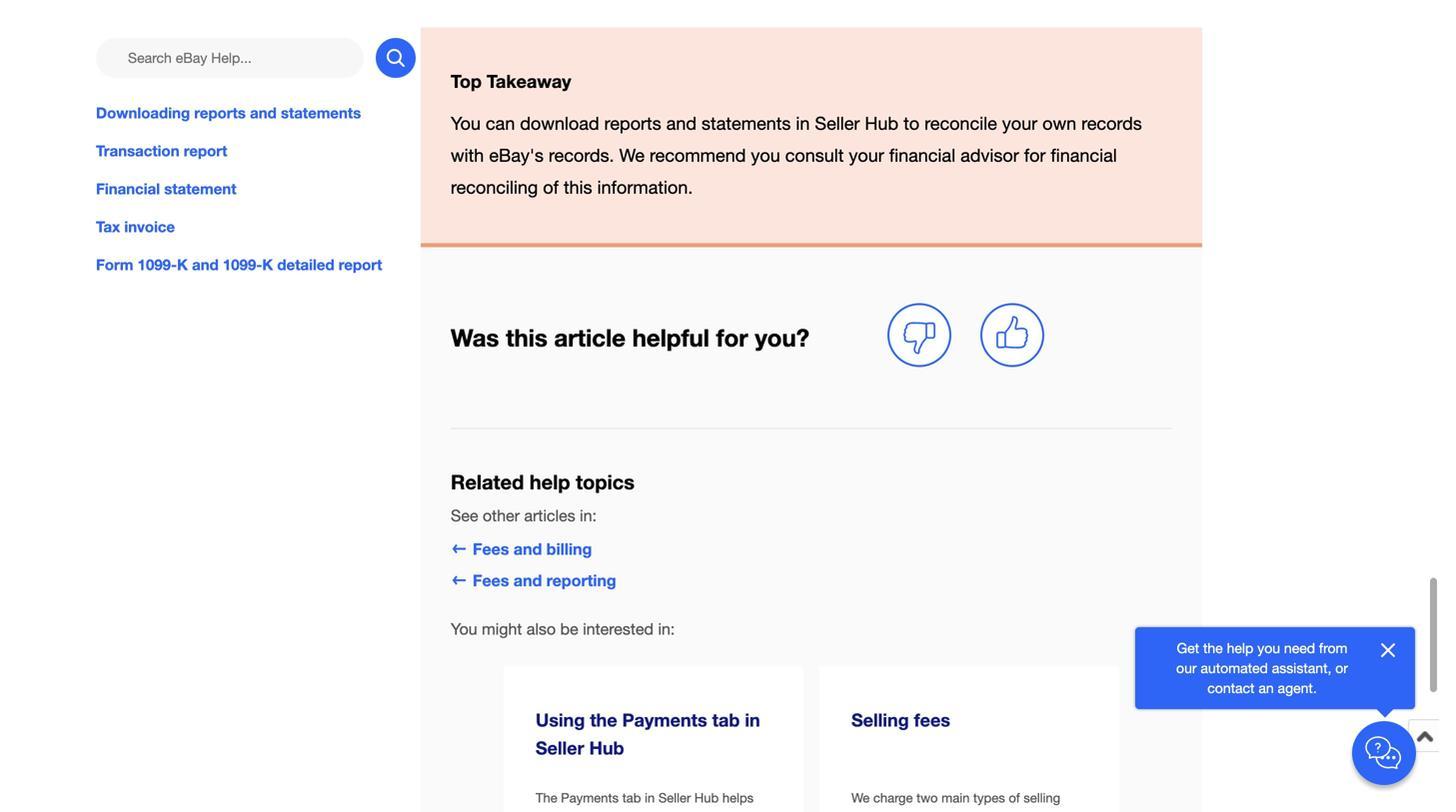 Task type: describe. For each thing, give the bounding box(es) containing it.
also
[[527, 620, 556, 638]]

2 financial from the left
[[1051, 145, 1117, 166]]

keep
[[560, 811, 589, 813]]

billing
[[546, 540, 592, 558]]

help inside get the help you need from our automated assistant, or contact an agent.
[[1227, 640, 1254, 657]]

0 horizontal spatial help
[[530, 470, 570, 494]]

get the help you need from our automated assistant, or contact an agent.
[[1176, 640, 1348, 697]]

transaction
[[96, 142, 180, 160]]

of inside the payments tab in seller hub helps you keep track of all the payouts yo
[[625, 811, 637, 813]]

fees for fees and reporting
[[473, 571, 509, 590]]

you inside get the help you need from our automated assistant, or contact an agent.
[[1257, 640, 1280, 657]]

detailed
[[277, 256, 334, 274]]

automated
[[1201, 660, 1268, 677]]

all
[[640, 811, 653, 813]]

might
[[482, 620, 522, 638]]

or
[[1336, 660, 1348, 677]]

fees
[[914, 710, 950, 731]]

0 vertical spatial report
[[184, 142, 227, 160]]

statement
[[164, 180, 236, 198]]

when
[[975, 811, 1007, 813]]

selling
[[1024, 791, 1060, 806]]

tax invoice
[[96, 218, 175, 236]]

fees:
[[852, 811, 879, 813]]

create
[[1035, 811, 1071, 813]]

0 horizontal spatial reports
[[194, 104, 246, 122]]

you can download reports and statements in seller hub to reconcile your own records with ebay's records. we recommend you consult your financial advisor for financial reconciling of this information.
[[451, 113, 1142, 198]]

payments inside using the payments tab in seller hub
[[622, 710, 707, 731]]

financial
[[96, 180, 160, 198]]

insertion
[[901, 811, 950, 813]]

transaction report
[[96, 142, 227, 160]]

hub for and statements in
[[865, 113, 899, 134]]

other
[[483, 507, 520, 525]]

1 1099- from the left
[[138, 256, 177, 274]]

seller inside the payments tab in seller hub helps you keep track of all the payouts yo
[[658, 791, 691, 806]]

fees and billing
[[473, 540, 592, 558]]

need
[[1284, 640, 1315, 657]]

advisor
[[961, 145, 1019, 166]]

payouts
[[678, 811, 725, 813]]

fee
[[954, 811, 972, 813]]

tab inside the payments tab in seller hub helps you keep track of all the payouts yo
[[622, 791, 641, 806]]

information.
[[597, 177, 693, 198]]

2 1099- from the left
[[223, 256, 262, 274]]

records
[[1081, 113, 1142, 134]]

seller for in
[[536, 738, 584, 759]]

types
[[973, 791, 1005, 806]]

and down the fees and billing
[[514, 571, 542, 590]]

you?
[[755, 324, 810, 352]]

our
[[1176, 660, 1197, 677]]

you inside the payments tab in seller hub helps you keep track of all the payouts yo
[[536, 811, 557, 813]]

you for you can download reports and statements in seller hub to reconcile your own records with ebay's records. we recommend you consult your financial advisor for financial reconciling of this information.
[[451, 113, 481, 134]]

using the payments tab in seller hub
[[536, 710, 760, 759]]

fees and reporting link
[[451, 571, 616, 590]]

assistant,
[[1272, 660, 1332, 677]]

was this article helpful for you?
[[451, 324, 810, 352]]

using
[[536, 710, 585, 731]]

selling
[[852, 710, 909, 731]]

be
[[560, 620, 578, 638]]

articles
[[524, 507, 575, 525]]

financial statement link
[[96, 178, 416, 200]]

contact
[[1208, 680, 1255, 697]]

to
[[904, 113, 920, 134]]

this inside you can download reports and statements in seller hub to reconcile your own records with ebay's records. we recommend you consult your financial advisor for financial reconciling of this information.
[[564, 177, 592, 198]]

helpful
[[632, 324, 710, 352]]

get the help you need from our automated assistant, or contact an agent. tooltip
[[1167, 639, 1357, 699]]

the
[[536, 791, 557, 806]]

form
[[96, 256, 133, 274]]

financial statement
[[96, 180, 236, 198]]

reporting
[[546, 571, 616, 590]]

related help topics
[[451, 470, 635, 494]]

two
[[917, 791, 938, 806]]

track
[[592, 811, 622, 813]]

form 1099-k and 1099-k detailed report link
[[96, 254, 416, 276]]

reports inside you can download reports and statements in seller hub to reconcile your own records with ebay's records. we recommend you consult your financial advisor for financial reconciling of this information.
[[604, 113, 661, 134]]

hub inside the payments tab in seller hub helps you keep track of all the payouts yo
[[695, 791, 719, 806]]

see other articles in:
[[451, 507, 597, 525]]

recommend
[[650, 145, 746, 166]]

hub for in
[[589, 738, 624, 759]]



Task type: locate. For each thing, give the bounding box(es) containing it.
1 vertical spatial in:
[[658, 620, 675, 638]]

in:
[[580, 507, 597, 525], [658, 620, 675, 638]]

the inside get the help you need from our automated assistant, or contact an agent.
[[1203, 640, 1223, 657]]

in: down topics
[[580, 507, 597, 525]]

your
[[1002, 113, 1038, 134], [849, 145, 884, 166]]

1 vertical spatial payments
[[561, 791, 619, 806]]

0 vertical spatial we
[[619, 145, 645, 166]]

for left you?
[[716, 324, 748, 352]]

seller up "consult"
[[815, 113, 860, 134]]

0 vertical spatial in
[[745, 710, 760, 731]]

2 fees from the top
[[473, 571, 509, 590]]

1 vertical spatial you
[[451, 620, 477, 638]]

0 horizontal spatial the
[[590, 710, 617, 731]]

tax invoice link
[[96, 216, 416, 238]]

the payments tab in seller hub helps you keep track of all the payouts yo
[[536, 791, 754, 813]]

1 horizontal spatial for
[[1024, 145, 1046, 166]]

you inside you can download reports and statements in seller hub to reconcile your own records with ebay's records. we recommend you consult your financial advisor for financial reconciling of this information.
[[751, 145, 780, 166]]

reconcile
[[925, 113, 997, 134]]

we charge two main types of selling fees: an insertion fee when you create 
[[852, 791, 1082, 813]]

0 horizontal spatial we
[[619, 145, 645, 166]]

1 horizontal spatial report
[[339, 256, 382, 274]]

0 horizontal spatial seller
[[536, 738, 584, 759]]

1 vertical spatial tab
[[622, 791, 641, 806]]

the for payments
[[590, 710, 617, 731]]

tab up all
[[622, 791, 641, 806]]

an
[[1259, 680, 1274, 697], [883, 811, 897, 813]]

2 vertical spatial hub
[[695, 791, 719, 806]]

top
[[451, 70, 482, 92]]

1 horizontal spatial we
[[852, 791, 870, 806]]

an inside we charge two main types of selling fees: an insertion fee when you create
[[883, 811, 897, 813]]

1 k from the left
[[177, 256, 188, 274]]

and
[[250, 104, 277, 122], [192, 256, 219, 274], [514, 540, 542, 558], [514, 571, 542, 590]]

of inside you can download reports and statements in seller hub to reconcile your own records with ebay's records. we recommend you consult your financial advisor for financial reconciling of this information.
[[543, 177, 559, 198]]

the inside using the payments tab in seller hub
[[590, 710, 617, 731]]

0 horizontal spatial k
[[177, 256, 188, 274]]

the for help
[[1203, 640, 1223, 657]]

was
[[451, 324, 499, 352]]

in up helps
[[745, 710, 760, 731]]

1 vertical spatial report
[[339, 256, 382, 274]]

for down own
[[1024, 145, 1046, 166]]

you up with
[[451, 113, 481, 134]]

1 vertical spatial help
[[1227, 640, 1254, 657]]

0 horizontal spatial in:
[[580, 507, 597, 525]]

0 vertical spatial payments
[[622, 710, 707, 731]]

fees and reporting
[[473, 571, 616, 590]]

statements
[[281, 104, 361, 122]]

1 horizontal spatial k
[[262, 256, 273, 274]]

ebay's
[[489, 145, 544, 166]]

we
[[619, 145, 645, 166], [852, 791, 870, 806]]

and statements in
[[666, 113, 810, 134]]

you down the
[[536, 811, 557, 813]]

1 vertical spatial hub
[[589, 738, 624, 759]]

1 horizontal spatial your
[[1002, 113, 1038, 134]]

we up information.
[[619, 145, 645, 166]]

of left all
[[625, 811, 637, 813]]

1 vertical spatial an
[[883, 811, 897, 813]]

1 horizontal spatial the
[[656, 811, 675, 813]]

with
[[451, 145, 484, 166]]

1 horizontal spatial 1099-
[[223, 256, 262, 274]]

you inside you can download reports and statements in seller hub to reconcile your own records with ebay's records. we recommend you consult your financial advisor for financial reconciling of this information.
[[451, 113, 481, 134]]

report
[[184, 142, 227, 160], [339, 256, 382, 274]]

we inside you can download reports and statements in seller hub to reconcile your own records with ebay's records. we recommend you consult your financial advisor for financial reconciling of this information.
[[619, 145, 645, 166]]

you might also be interested in:
[[451, 620, 675, 638]]

1 horizontal spatial payments
[[622, 710, 707, 731]]

1 horizontal spatial reports
[[604, 113, 661, 134]]

0 vertical spatial for
[[1024, 145, 1046, 166]]

0 vertical spatial an
[[1259, 680, 1274, 697]]

help
[[530, 470, 570, 494], [1227, 640, 1254, 657]]

k left detailed at the left top
[[262, 256, 273, 274]]

we up fees:
[[852, 791, 870, 806]]

0 horizontal spatial of
[[543, 177, 559, 198]]

0 vertical spatial the
[[1203, 640, 1223, 657]]

1 vertical spatial seller
[[536, 738, 584, 759]]

records.
[[549, 145, 614, 166]]

you down selling
[[1010, 811, 1032, 813]]

0 vertical spatial seller
[[815, 113, 860, 134]]

tab inside using the payments tab in seller hub
[[712, 710, 740, 731]]

see
[[451, 507, 478, 525]]

an left agent.
[[1259, 680, 1274, 697]]

2 k from the left
[[262, 256, 273, 274]]

1 horizontal spatial seller
[[658, 791, 691, 806]]

your left own
[[1002, 113, 1038, 134]]

2 vertical spatial seller
[[658, 791, 691, 806]]

in: right 'interested'
[[658, 620, 675, 638]]

in up all
[[645, 791, 655, 806]]

2 horizontal spatial the
[[1203, 640, 1223, 657]]

in inside using the payments tab in seller hub
[[745, 710, 760, 731]]

1 horizontal spatial in:
[[658, 620, 675, 638]]

form 1099-k and 1099-k detailed report
[[96, 256, 382, 274]]

for inside you can download reports and statements in seller hub to reconcile your own records with ebay's records. we recommend you consult your financial advisor for financial reconciling of this information.
[[1024, 145, 1046, 166]]

you for you might also be interested in:
[[451, 620, 477, 638]]

of down records.
[[543, 177, 559, 198]]

k right form
[[177, 256, 188, 274]]

seller inside you can download reports and statements in seller hub to reconcile your own records with ebay's records. we recommend you consult your financial advisor for financial reconciling of this information.
[[815, 113, 860, 134]]

fees
[[473, 540, 509, 558], [473, 571, 509, 590]]

downloading reports and statements
[[96, 104, 361, 122]]

1 vertical spatial we
[[852, 791, 870, 806]]

charge
[[873, 791, 913, 806]]

seller
[[815, 113, 860, 134], [536, 738, 584, 759], [658, 791, 691, 806]]

we inside we charge two main types of selling fees: an insertion fee when you create
[[852, 791, 870, 806]]

payments up the payments tab in seller hub helps you keep track of all the payouts yo
[[622, 710, 707, 731]]

1 vertical spatial in
[[645, 791, 655, 806]]

seller down using at the bottom left of the page
[[536, 738, 584, 759]]

seller for and statements in
[[815, 113, 860, 134]]

you
[[751, 145, 780, 166], [1257, 640, 1280, 657], [536, 811, 557, 813], [1010, 811, 1032, 813]]

1 horizontal spatial an
[[1259, 680, 1274, 697]]

and up fees and reporting link
[[514, 540, 542, 558]]

article
[[554, 324, 626, 352]]

hub inside using the payments tab in seller hub
[[589, 738, 624, 759]]

payments inside the payments tab in seller hub helps you keep track of all the payouts yo
[[561, 791, 619, 806]]

the inside the payments tab in seller hub helps you keep track of all the payouts yo
[[656, 811, 675, 813]]

1 horizontal spatial tab
[[712, 710, 740, 731]]

0 horizontal spatial an
[[883, 811, 897, 813]]

the right using at the bottom left of the page
[[590, 710, 617, 731]]

and up the transaction report link
[[250, 104, 277, 122]]

interested
[[583, 620, 654, 638]]

1 vertical spatial your
[[849, 145, 884, 166]]

2 horizontal spatial seller
[[815, 113, 860, 134]]

0 horizontal spatial 1099-
[[138, 256, 177, 274]]

2 vertical spatial the
[[656, 811, 675, 813]]

reconciling
[[451, 177, 538, 198]]

downloading
[[96, 104, 190, 122]]

reports up records.
[[604, 113, 661, 134]]

get
[[1177, 640, 1199, 657]]

the right get
[[1203, 640, 1223, 657]]

seller up payouts
[[658, 791, 691, 806]]

0 vertical spatial tab
[[712, 710, 740, 731]]

reports up the transaction report link
[[194, 104, 246, 122]]

1 horizontal spatial of
[[625, 811, 637, 813]]

1 vertical spatial fees
[[473, 571, 509, 590]]

0 horizontal spatial report
[[184, 142, 227, 160]]

top takeaway
[[451, 70, 571, 92]]

can
[[486, 113, 515, 134]]

hub up payouts
[[695, 791, 719, 806]]

help up automated
[[1227, 640, 1254, 657]]

own
[[1043, 113, 1076, 134]]

payments
[[622, 710, 707, 731], [561, 791, 619, 806]]

transaction report link
[[96, 140, 416, 162]]

invoice
[[124, 218, 175, 236]]

hub
[[865, 113, 899, 134], [589, 738, 624, 759], [695, 791, 719, 806]]

0 vertical spatial in:
[[580, 507, 597, 525]]

of inside we charge two main types of selling fees: an insertion fee when you create
[[1009, 791, 1020, 806]]

you left might
[[451, 620, 477, 638]]

1 vertical spatial the
[[590, 710, 617, 731]]

tab up helps
[[712, 710, 740, 731]]

1 horizontal spatial help
[[1227, 640, 1254, 657]]

0 vertical spatial your
[[1002, 113, 1038, 134]]

2 you from the top
[[451, 620, 477, 638]]

1 vertical spatial for
[[716, 324, 748, 352]]

2 horizontal spatial of
[[1009, 791, 1020, 806]]

and down tax invoice link
[[192, 256, 219, 274]]

for
[[1024, 145, 1046, 166], [716, 324, 748, 352]]

you left need
[[1257, 640, 1280, 657]]

tab
[[712, 710, 740, 731], [622, 791, 641, 806]]

0 vertical spatial fees
[[473, 540, 509, 558]]

seller inside using the payments tab in seller hub
[[536, 738, 584, 759]]

your right "consult"
[[849, 145, 884, 166]]

report up statement
[[184, 142, 227, 160]]

1 fees from the top
[[473, 540, 509, 558]]

0 horizontal spatial payments
[[561, 791, 619, 806]]

0 horizontal spatial your
[[849, 145, 884, 166]]

0 vertical spatial this
[[564, 177, 592, 198]]

selling fees
[[852, 710, 950, 731]]

1 vertical spatial of
[[1009, 791, 1020, 806]]

1 vertical spatial this
[[506, 324, 548, 352]]

1 financial from the left
[[889, 145, 956, 166]]

helps
[[722, 791, 754, 806]]

financial down own
[[1051, 145, 1117, 166]]

0 vertical spatial of
[[543, 177, 559, 198]]

0 vertical spatial you
[[451, 113, 481, 134]]

0 vertical spatial hub
[[865, 113, 899, 134]]

hub inside you can download reports and statements in seller hub to reconcile your own records with ebay's records. we recommend you consult your financial advisor for financial reconciling of this information.
[[865, 113, 899, 134]]

Search eBay Help... text field
[[96, 38, 364, 78]]

download
[[520, 113, 599, 134]]

2 horizontal spatial hub
[[865, 113, 899, 134]]

main
[[942, 791, 970, 806]]

0 horizontal spatial in
[[645, 791, 655, 806]]

of right the types
[[1009, 791, 1020, 806]]

agent.
[[1278, 680, 1317, 697]]

financial down to
[[889, 145, 956, 166]]

0 vertical spatial help
[[530, 470, 570, 494]]

2 vertical spatial of
[[625, 811, 637, 813]]

hub left to
[[865, 113, 899, 134]]

1 horizontal spatial hub
[[695, 791, 719, 806]]

the right all
[[656, 811, 675, 813]]

0 horizontal spatial tab
[[622, 791, 641, 806]]

1 horizontal spatial this
[[564, 177, 592, 198]]

the
[[1203, 640, 1223, 657], [590, 710, 617, 731], [656, 811, 675, 813]]

0 horizontal spatial this
[[506, 324, 548, 352]]

1 you from the top
[[451, 113, 481, 134]]

in
[[745, 710, 760, 731], [645, 791, 655, 806]]

payments up 'keep'
[[561, 791, 619, 806]]

topics
[[576, 470, 635, 494]]

you
[[451, 113, 481, 134], [451, 620, 477, 638]]

this
[[564, 177, 592, 198], [506, 324, 548, 352]]

from
[[1319, 640, 1348, 657]]

downloading reports and statements link
[[96, 102, 416, 124]]

fees down other on the left bottom
[[473, 540, 509, 558]]

fees and billing link
[[451, 540, 592, 558]]

report right detailed at the left top
[[339, 256, 382, 274]]

1 horizontal spatial in
[[745, 710, 760, 731]]

hub up track
[[589, 738, 624, 759]]

an down charge at the right
[[883, 811, 897, 813]]

reports
[[194, 104, 246, 122], [604, 113, 661, 134]]

fees for fees and billing
[[473, 540, 509, 558]]

tax
[[96, 218, 120, 236]]

help up articles
[[530, 470, 570, 494]]

fees down "fees and billing" link on the left bottom of the page
[[473, 571, 509, 590]]

k
[[177, 256, 188, 274], [262, 256, 273, 274]]

this down records.
[[564, 177, 592, 198]]

an inside get the help you need from our automated assistant, or contact an agent.
[[1259, 680, 1274, 697]]

0 horizontal spatial financial
[[889, 145, 956, 166]]

you inside we charge two main types of selling fees: an insertion fee when you create
[[1010, 811, 1032, 813]]

1099- down tax invoice link
[[223, 256, 262, 274]]

takeaway
[[487, 70, 571, 92]]

1 horizontal spatial financial
[[1051, 145, 1117, 166]]

in inside the payments tab in seller hub helps you keep track of all the payouts yo
[[645, 791, 655, 806]]

of
[[543, 177, 559, 198], [1009, 791, 1020, 806], [625, 811, 637, 813]]

0 horizontal spatial hub
[[589, 738, 624, 759]]

1099- down "invoice"
[[138, 256, 177, 274]]

related
[[451, 470, 524, 494]]

you down and statements in
[[751, 145, 780, 166]]

consult
[[785, 145, 844, 166]]

0 horizontal spatial for
[[716, 324, 748, 352]]

this right was
[[506, 324, 548, 352]]

1099-
[[138, 256, 177, 274], [223, 256, 262, 274]]



Task type: vqa. For each thing, say whether or not it's contained in the screenshot.
of in 'We Charge Two Main Types Of Selling Fees: An Insertion Fee When You Create'
yes



